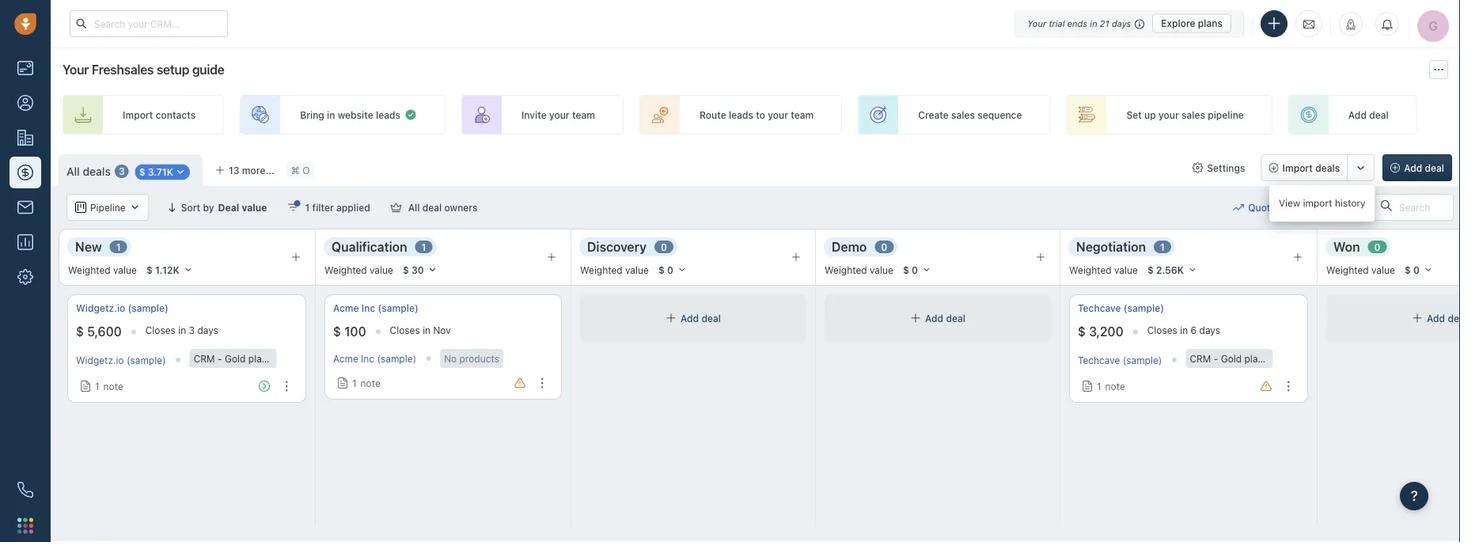 Task type: describe. For each thing, give the bounding box(es) containing it.
pipeline
[[1208, 109, 1244, 120]]

by
[[203, 202, 214, 213]]

all deals 3
[[66, 165, 125, 178]]

crm - gold plan monthly (sample) for $ 3,200
[[1190, 353, 1344, 364]]

create
[[918, 109, 949, 120]]

1 acme inc (sample) from the top
[[333, 303, 419, 314]]

all for deals
[[66, 165, 80, 178]]

sort by deal value
[[181, 202, 267, 213]]

ends
[[1068, 18, 1088, 28]]

deal
[[218, 202, 239, 213]]

new
[[75, 239, 102, 254]]

1 widgetz.io from the top
[[76, 303, 125, 314]]

in for qualification
[[423, 325, 431, 336]]

in for negotiation
[[1180, 325, 1188, 336]]

3 for in
[[189, 325, 195, 336]]

quotas and forecasting
[[1248, 202, 1358, 213]]

1 widgetz.io (sample) link from the top
[[76, 302, 168, 315]]

$ 3.71k button
[[130, 162, 195, 181]]

forecasting
[[1303, 202, 1358, 213]]

all deal owners button
[[381, 194, 488, 221]]

what's new image
[[1346, 19, 1357, 30]]

$ 30 button
[[396, 261, 445, 279]]

2 acme from the top
[[333, 353, 358, 364]]

weighted value for negotiation
[[1069, 264, 1138, 275]]

2 widgetz.io (sample) from the top
[[76, 355, 166, 366]]

more...
[[242, 165, 274, 176]]

deals for all
[[83, 165, 111, 178]]

1 down $ 3,200
[[1097, 381, 1102, 392]]

1 sales from the left
[[952, 109, 975, 120]]

send email image
[[1304, 17, 1315, 30]]

weighted value for discovery
[[580, 264, 649, 275]]

1.12k
[[155, 264, 180, 275]]

freshsales
[[92, 62, 154, 77]]

quotas and forecasting link
[[1233, 194, 1373, 221]]

products
[[460, 353, 500, 364]]

your freshsales setup guide
[[63, 62, 224, 77]]

import deals button
[[1261, 154, 1348, 181]]

- for $ 5,600
[[218, 353, 222, 364]]

explore plans
[[1161, 18, 1223, 29]]

explore
[[1161, 18, 1196, 29]]

plans
[[1198, 18, 1223, 29]]

value for negotiation
[[1115, 264, 1138, 275]]

team inside invite your team link
[[572, 109, 595, 120]]

1 filter applied
[[305, 202, 370, 213]]

bring
[[300, 109, 324, 120]]

closes for $ 5,600
[[145, 325, 176, 336]]

closes for $ 3,200
[[1147, 325, 1178, 336]]

$ 5,600
[[76, 324, 122, 339]]

no
[[444, 353, 457, 364]]

5,600
[[87, 324, 122, 339]]

$ 30
[[403, 264, 424, 275]]

discovery
[[587, 239, 647, 254]]

days for negotiation
[[1200, 325, 1221, 336]]

13 more...
[[229, 165, 274, 176]]

settings button
[[1184, 154, 1253, 181]]

value for qualification
[[370, 264, 393, 275]]

$ for '$ 0' button related to won
[[1405, 264, 1411, 275]]

closes in 6 days
[[1147, 325, 1221, 336]]

and
[[1284, 202, 1301, 213]]

import deals group
[[1261, 154, 1375, 181]]

2 techcave from the top
[[1078, 355, 1120, 366]]

2 acme inc (sample) link from the top
[[333, 353, 416, 364]]

2.56k
[[1156, 264, 1184, 275]]

Search your CRM... text field
[[70, 10, 228, 37]]

view import history
[[1279, 197, 1366, 209]]

note for $ 5,600
[[103, 381, 123, 392]]

closes in nov
[[390, 325, 451, 336]]

explore plans link
[[1153, 14, 1232, 33]]

qualification
[[332, 239, 407, 254]]

$ 2.56k button
[[1141, 261, 1205, 279]]

2 widgetz.io (sample) link from the top
[[76, 355, 166, 366]]

filter
[[312, 202, 334, 213]]

bring in website leads link
[[240, 95, 446, 135]]

import for import deals
[[1283, 162, 1313, 173]]

o
[[302, 165, 310, 176]]

sequence
[[978, 109, 1022, 120]]

$ for '$ 0' button for demo
[[903, 264, 909, 275]]

negotiation
[[1077, 239, 1146, 254]]

set
[[1127, 109, 1142, 120]]

add deal link
[[1289, 95, 1417, 135]]

route
[[700, 109, 726, 120]]

invite your team
[[522, 109, 595, 120]]

invite your team link
[[461, 95, 624, 135]]

crm for $ 3,200
[[1190, 353, 1211, 364]]

your trial ends in 21 days
[[1028, 18, 1131, 28]]

import
[[1303, 197, 1333, 209]]

all deals link
[[66, 164, 111, 179]]

1 techcave (sample) from the top
[[1078, 303, 1164, 314]]

1 inside button
[[305, 202, 310, 213]]

monthly for 3,200
[[1266, 353, 1302, 364]]

$ 0 for won
[[1405, 264, 1420, 275]]

days for new
[[197, 325, 218, 336]]

$ 3,200
[[1078, 324, 1124, 339]]

to
[[756, 109, 765, 120]]

1 techcave from the top
[[1078, 303, 1121, 314]]

1 filter applied button
[[277, 194, 381, 221]]

setup
[[157, 62, 189, 77]]

2 acme inc (sample) from the top
[[333, 353, 416, 364]]

gold for $ 3,200
[[1221, 353, 1242, 364]]

2 inc from the top
[[361, 353, 374, 364]]

import contacts
[[123, 109, 196, 120]]

deal for all deal owners button
[[422, 202, 442, 213]]

dea
[[1448, 313, 1460, 324]]

13
[[229, 165, 239, 176]]

nov
[[433, 325, 451, 336]]

phone image
[[17, 482, 33, 498]]

note for $ 100
[[361, 378, 381, 389]]

no products
[[444, 353, 500, 364]]

1 note for $ 5,600
[[95, 381, 123, 392]]

1 your from the left
[[549, 109, 570, 120]]

plan for 5,600
[[248, 353, 267, 364]]

up
[[1145, 109, 1156, 120]]

view import history menu item
[[1270, 190, 1375, 217]]

1 acme from the top
[[333, 303, 359, 314]]

1 widgetz.io (sample) from the top
[[76, 303, 168, 314]]

route leads to your team
[[700, 109, 814, 120]]

settings
[[1207, 162, 1246, 173]]

weighted for won
[[1327, 264, 1369, 275]]

in left the 21
[[1090, 18, 1098, 28]]

quotas
[[1248, 202, 1281, 213]]

$ for '$ 0' button related to discovery
[[658, 264, 665, 275]]

3 for deals
[[119, 166, 125, 177]]

weighted value for new
[[68, 264, 137, 275]]

weighted for new
[[68, 264, 111, 275]]

1 down 100
[[352, 378, 357, 389]]

history
[[1335, 197, 1366, 209]]

100
[[344, 324, 366, 339]]

pipeline
[[90, 202, 126, 213]]

team inside route leads to your team link
[[791, 109, 814, 120]]

crm - gold plan monthly (sample) for $ 5,600
[[194, 353, 348, 364]]



Task type: vqa. For each thing, say whether or not it's contained in the screenshot.


Task type: locate. For each thing, give the bounding box(es) containing it.
set up your sales pipeline link
[[1067, 95, 1273, 135]]

inc down 100
[[361, 353, 374, 364]]

acme
[[333, 303, 359, 314], [333, 353, 358, 364]]

4 weighted from the left
[[825, 264, 867, 275]]

acme inc (sample) down 100
[[333, 353, 416, 364]]

container_wx8msf4aqz5i3rn1 image inside "bring in website leads" link
[[404, 108, 417, 121]]

import inside button
[[1283, 162, 1313, 173]]

closes in 3 days
[[145, 325, 218, 336]]

weighted for discovery
[[580, 264, 623, 275]]

1 horizontal spatial closes
[[390, 325, 420, 336]]

1 vertical spatial widgetz.io (sample) link
[[76, 355, 166, 366]]

1 techcave (sample) link from the top
[[1078, 302, 1164, 315]]

pipeline button
[[66, 194, 149, 221]]

trial
[[1049, 18, 1065, 28]]

0 horizontal spatial closes
[[145, 325, 176, 336]]

team right "to"
[[791, 109, 814, 120]]

6 weighted value from the left
[[1327, 264, 1395, 275]]

weighted value down demo
[[825, 264, 894, 275]]

1 horizontal spatial your
[[1028, 18, 1047, 28]]

your for your freshsales setup guide
[[63, 62, 89, 77]]

2 weighted value from the left
[[325, 264, 393, 275]]

value for demo
[[870, 264, 894, 275]]

$ 0 button for demo
[[896, 261, 939, 279]]

2 crm - gold plan monthly (sample) from the left
[[1190, 353, 1344, 364]]

$ 2.56k
[[1148, 264, 1184, 275]]

1 team from the left
[[572, 109, 595, 120]]

widgetz.io up $ 5,600
[[76, 303, 125, 314]]

2 horizontal spatial note
[[1105, 381, 1125, 392]]

add
[[1349, 109, 1367, 120], [1404, 162, 1423, 173], [681, 313, 699, 324], [925, 313, 944, 324], [1427, 313, 1445, 324]]

1 crm - gold plan monthly (sample) from the left
[[194, 353, 348, 364]]

5 weighted value from the left
[[1069, 264, 1138, 275]]

2 sales from the left
[[1182, 109, 1205, 120]]

5 weighted from the left
[[1069, 264, 1112, 275]]

all left owners
[[408, 202, 420, 213]]

1 right new
[[116, 241, 121, 252]]

your for your trial ends in 21 days
[[1028, 18, 1047, 28]]

$ for $ 30 button
[[403, 264, 409, 275]]

days down $ 1.12k button
[[197, 325, 218, 336]]

days right the 21
[[1112, 18, 1131, 28]]

0 vertical spatial your
[[1028, 18, 1047, 28]]

1 vertical spatial import
[[1283, 162, 1313, 173]]

2 widgetz.io from the top
[[76, 355, 124, 366]]

weighted value for qualification
[[325, 264, 393, 275]]

techcave up $ 3,200
[[1078, 303, 1121, 314]]

1 horizontal spatial note
[[361, 378, 381, 389]]

$ 0 button for discovery
[[651, 261, 694, 279]]

widgetz.io (sample) link up 5,600
[[76, 302, 168, 315]]

acme inc (sample) link down 100
[[333, 353, 416, 364]]

0 horizontal spatial 3
[[119, 166, 125, 177]]

0 vertical spatial all
[[66, 165, 80, 178]]

1 horizontal spatial all
[[408, 202, 420, 213]]

weighted value down qualification
[[325, 264, 393, 275]]

container_wx8msf4aqz5i3rn1 image
[[404, 108, 417, 121], [75, 202, 86, 213], [130, 202, 141, 213], [391, 202, 402, 213], [910, 313, 921, 324]]

leads
[[376, 109, 400, 120], [729, 109, 754, 120]]

1 $ 0 from the left
[[658, 264, 674, 275]]

0 vertical spatial inc
[[362, 303, 375, 314]]

leads left "to"
[[729, 109, 754, 120]]

0 vertical spatial techcave (sample)
[[1078, 303, 1164, 314]]

⌘ o
[[291, 165, 310, 176]]

1 crm from the left
[[194, 353, 215, 364]]

1 note for $ 100
[[352, 378, 381, 389]]

0 horizontal spatial plan
[[248, 353, 267, 364]]

weighted down new
[[68, 264, 111, 275]]

2 monthly from the left
[[1266, 353, 1302, 364]]

crm for $ 5,600
[[194, 353, 215, 364]]

1 left filter on the left top of the page
[[305, 202, 310, 213]]

weighted down qualification
[[325, 264, 367, 275]]

- down closes in 3 days
[[218, 353, 222, 364]]

0 horizontal spatial team
[[572, 109, 595, 120]]

0 horizontal spatial monthly
[[270, 353, 306, 364]]

widgetz.io (sample) link down 5,600
[[76, 355, 166, 366]]

3 $ 0 button from the left
[[1398, 261, 1441, 279]]

container_wx8msf4aqz5i3rn1 image inside "quotas and forecasting" link
[[1233, 202, 1244, 213]]

1 horizontal spatial sales
[[1182, 109, 1205, 120]]

widgetz.io down $ 5,600
[[76, 355, 124, 366]]

6
[[1191, 325, 1197, 336]]

13 more... button
[[207, 159, 283, 181]]

deals up view import history
[[1316, 162, 1340, 173]]

0 vertical spatial acme inc (sample) link
[[333, 302, 419, 315]]

1 horizontal spatial gold
[[1221, 353, 1242, 364]]

0 horizontal spatial import
[[123, 109, 153, 120]]

1 monthly from the left
[[270, 353, 306, 364]]

-
[[218, 353, 222, 364], [1214, 353, 1218, 364]]

1 down $ 5,600
[[95, 381, 99, 392]]

2 gold from the left
[[1221, 353, 1242, 364]]

route leads to your team link
[[640, 95, 842, 135]]

- down closes in 6 days
[[1214, 353, 1218, 364]]

1 vertical spatial 3
[[189, 325, 195, 336]]

all inside button
[[408, 202, 420, 213]]

1 closes from the left
[[145, 325, 176, 336]]

import contacts link
[[63, 95, 224, 135]]

monthly for 5,600
[[270, 353, 306, 364]]

closes for $ 100
[[390, 325, 420, 336]]

website
[[338, 109, 373, 120]]

deal for add deal link
[[1370, 109, 1389, 120]]

0 horizontal spatial 1 note
[[95, 381, 123, 392]]

1 vertical spatial acme inc (sample) link
[[333, 353, 416, 364]]

invite
[[522, 109, 547, 120]]

import for import contacts
[[123, 109, 153, 120]]

applied
[[336, 202, 370, 213]]

your left freshsales
[[63, 62, 89, 77]]

weighted value down the negotiation at the right top of the page
[[1069, 264, 1138, 275]]

acme up $ 100
[[333, 303, 359, 314]]

3 $ 0 from the left
[[1405, 264, 1420, 275]]

in
[[1090, 18, 1098, 28], [327, 109, 335, 120], [178, 325, 186, 336], [423, 325, 431, 336], [1180, 325, 1188, 336]]

3 closes from the left
[[1147, 325, 1178, 336]]

2 crm from the left
[[1190, 353, 1211, 364]]

days
[[1112, 18, 1131, 28], [197, 325, 218, 336], [1200, 325, 1221, 336]]

note
[[361, 378, 381, 389], [103, 381, 123, 392], [1105, 381, 1125, 392]]

weighted value for won
[[1327, 264, 1395, 275]]

note down 3,200
[[1105, 381, 1125, 392]]

weighted down the negotiation at the right top of the page
[[1069, 264, 1112, 275]]

acme down $ 100
[[333, 353, 358, 364]]

1 $ 0 button from the left
[[651, 261, 694, 279]]

your left trial at the top of page
[[1028, 18, 1047, 28]]

0 vertical spatial acme
[[333, 303, 359, 314]]

1 note for $ 3,200
[[1097, 381, 1125, 392]]

days right '6'
[[1200, 325, 1221, 336]]

1 plan from the left
[[248, 353, 267, 364]]

1 vertical spatial acme inc (sample)
[[333, 353, 416, 364]]

demo
[[832, 239, 867, 254]]

value for won
[[1372, 264, 1395, 275]]

3 weighted from the left
[[580, 264, 623, 275]]

2 weighted from the left
[[325, 264, 367, 275]]

1 vertical spatial techcave (sample)
[[1078, 355, 1162, 366]]

1 - from the left
[[218, 353, 222, 364]]

0 vertical spatial widgetz.io
[[76, 303, 125, 314]]

2 - from the left
[[1214, 353, 1218, 364]]

guide
[[192, 62, 224, 77]]

all deal owners
[[408, 202, 478, 213]]

1 horizontal spatial crm - gold plan monthly (sample)
[[1190, 353, 1344, 364]]

3 weighted value from the left
[[580, 264, 649, 275]]

all
[[66, 165, 80, 178], [408, 202, 420, 213]]

0 horizontal spatial your
[[549, 109, 570, 120]]

contacts
[[156, 109, 196, 120]]

6 weighted from the left
[[1327, 264, 1369, 275]]

deals inside import deals button
[[1316, 162, 1340, 173]]

Search field
[[1375, 194, 1454, 221]]

1 note down 100
[[352, 378, 381, 389]]

gold for $ 5,600
[[225, 353, 246, 364]]

2 horizontal spatial closes
[[1147, 325, 1178, 336]]

1 leads from the left
[[376, 109, 400, 120]]

1 up $ 2.56k
[[1160, 241, 1165, 252]]

all for deal
[[408, 202, 420, 213]]

weighted value for demo
[[825, 264, 894, 275]]

sales left pipeline
[[1182, 109, 1205, 120]]

owners
[[445, 202, 478, 213]]

value for discovery
[[625, 264, 649, 275]]

freshworks switcher image
[[17, 518, 33, 534]]

3 inside all deals 3
[[119, 166, 125, 177]]

deals
[[1316, 162, 1340, 173], [83, 165, 111, 178]]

1 inc from the top
[[362, 303, 375, 314]]

techcave down $ 3,200
[[1078, 355, 1120, 366]]

4 weighted value from the left
[[825, 264, 894, 275]]

$ 1.12k
[[146, 264, 180, 275]]

$ 0 for discovery
[[658, 264, 674, 275]]

0 horizontal spatial crm - gold plan monthly (sample)
[[194, 353, 348, 364]]

in left '6'
[[1180, 325, 1188, 336]]

1 vertical spatial techcave (sample) link
[[1078, 355, 1162, 366]]

21
[[1100, 18, 1110, 28]]

⌘
[[291, 165, 300, 176]]

phone element
[[9, 474, 41, 506]]

1 acme inc (sample) link from the top
[[333, 302, 419, 315]]

1 note down 3,200
[[1097, 381, 1125, 392]]

0
[[661, 241, 667, 252], [881, 241, 888, 252], [1375, 241, 1381, 252], [667, 264, 674, 275], [912, 264, 918, 275], [1414, 264, 1420, 275]]

1 horizontal spatial leads
[[729, 109, 754, 120]]

create sales sequence
[[918, 109, 1022, 120]]

weighted down discovery
[[580, 264, 623, 275]]

import
[[123, 109, 153, 120], [1283, 162, 1313, 173]]

1 horizontal spatial your
[[768, 109, 788, 120]]

1 horizontal spatial import
[[1283, 162, 1313, 173]]

0 vertical spatial techcave (sample) link
[[1078, 302, 1164, 315]]

$ inside dropdown button
[[139, 166, 145, 178]]

0 vertical spatial 3
[[119, 166, 125, 177]]

techcave (sample)
[[1078, 303, 1164, 314], [1078, 355, 1162, 366]]

$ 1.12k button
[[139, 261, 200, 279]]

1 horizontal spatial plan
[[1245, 353, 1264, 364]]

container_wx8msf4aqz5i3rn1 image
[[1192, 162, 1203, 173], [175, 166, 186, 178], [288, 202, 299, 213], [1233, 202, 1244, 213], [666, 313, 677, 324], [1412, 313, 1423, 324], [337, 378, 348, 389], [80, 381, 91, 392], [1082, 381, 1093, 392]]

2 techcave (sample) link from the top
[[1078, 355, 1162, 366]]

in left the "nov"
[[423, 325, 431, 336]]

weighted for negotiation
[[1069, 264, 1112, 275]]

1 note
[[352, 378, 381, 389], [95, 381, 123, 392], [1097, 381, 1125, 392]]

closes left '6'
[[1147, 325, 1178, 336]]

$ for $ 3.71k button
[[139, 166, 145, 178]]

$ 3.71k
[[139, 166, 173, 178]]

$
[[139, 166, 145, 178], [146, 264, 153, 275], [403, 264, 409, 275], [658, 264, 665, 275], [903, 264, 909, 275], [1148, 264, 1154, 275], [1405, 264, 1411, 275], [76, 324, 84, 339], [333, 324, 341, 339], [1078, 324, 1086, 339]]

your right the up
[[1159, 109, 1179, 120]]

weighted value down won
[[1327, 264, 1395, 275]]

1 vertical spatial widgetz.io
[[76, 355, 124, 366]]

2 techcave (sample) from the top
[[1078, 355, 1162, 366]]

2 horizontal spatial $ 0
[[1405, 264, 1420, 275]]

0 vertical spatial techcave
[[1078, 303, 1121, 314]]

2 your from the left
[[768, 109, 788, 120]]

2 team from the left
[[791, 109, 814, 120]]

1 horizontal spatial 3
[[189, 325, 195, 336]]

1 horizontal spatial 1 note
[[352, 378, 381, 389]]

techcave
[[1078, 303, 1121, 314], [1078, 355, 1120, 366]]

1 weighted from the left
[[68, 264, 111, 275]]

- for $ 3,200
[[1214, 353, 1218, 364]]

1 horizontal spatial monthly
[[1266, 353, 1302, 364]]

1 horizontal spatial days
[[1112, 18, 1131, 28]]

bring in website leads
[[300, 109, 400, 120]]

widgetz.io (sample)
[[76, 303, 168, 314], [76, 355, 166, 366]]

2 plan from the left
[[1245, 353, 1264, 364]]

weighted for qualification
[[325, 264, 367, 275]]

deal for add deal button at the right top of the page
[[1425, 162, 1445, 173]]

plan
[[248, 353, 267, 364], [1245, 353, 1264, 364]]

techcave (sample) link down 3,200
[[1078, 355, 1162, 366]]

0 horizontal spatial -
[[218, 353, 222, 364]]

note down 100
[[361, 378, 381, 389]]

$ 100
[[333, 324, 366, 339]]

sales
[[952, 109, 975, 120], [1182, 109, 1205, 120]]

$ for $ 1.12k button
[[146, 264, 153, 275]]

$ 0 button for won
[[1398, 261, 1441, 279]]

0 horizontal spatial deals
[[83, 165, 111, 178]]

3.71k
[[148, 166, 173, 178]]

2 leads from the left
[[729, 109, 754, 120]]

2 horizontal spatial 1 note
[[1097, 381, 1125, 392]]

add inside button
[[1404, 162, 1423, 173]]

container_wx8msf4aqz5i3rn1 image inside all deal owners button
[[391, 202, 402, 213]]

container_wx8msf4aqz5i3rn1 image inside $ 3.71k button
[[175, 166, 186, 178]]

0 horizontal spatial $ 0
[[658, 264, 674, 275]]

0 horizontal spatial your
[[63, 62, 89, 77]]

in for new
[[178, 325, 186, 336]]

inc up 100
[[362, 303, 375, 314]]

acme inc (sample)
[[333, 303, 419, 314], [333, 353, 416, 364]]

weighted down won
[[1327, 264, 1369, 275]]

techcave (sample) up 3,200
[[1078, 303, 1164, 314]]

widgetz.io
[[76, 303, 125, 314], [76, 355, 124, 366]]

import left contacts
[[123, 109, 153, 120]]

techcave (sample) link
[[1078, 302, 1164, 315], [1078, 355, 1162, 366]]

2 closes from the left
[[390, 325, 420, 336]]

sort
[[181, 202, 200, 213]]

acme inc (sample) link up 100
[[333, 302, 419, 315]]

0 horizontal spatial $ 0 button
[[651, 261, 694, 279]]

your right invite
[[549, 109, 570, 120]]

widgetz.io (sample) up 5,600
[[76, 303, 168, 314]]

view
[[1279, 197, 1301, 209]]

0 horizontal spatial crm
[[194, 353, 215, 364]]

closes right 5,600
[[145, 325, 176, 336]]

1 up $ 30 button
[[422, 241, 426, 252]]

1 vertical spatial acme
[[333, 353, 358, 364]]

3 your from the left
[[1159, 109, 1179, 120]]

techcave (sample) down 3,200
[[1078, 355, 1162, 366]]

0 vertical spatial widgetz.io (sample)
[[76, 303, 168, 314]]

value for new
[[113, 264, 137, 275]]

crm
[[194, 353, 215, 364], [1190, 353, 1211, 364]]

widgetz.io (sample) link
[[76, 302, 168, 315], [76, 355, 166, 366]]

2 horizontal spatial $ 0 button
[[1398, 261, 1441, 279]]

add dea
[[1427, 313, 1460, 324]]

2 $ 0 from the left
[[903, 264, 918, 275]]

1 vertical spatial inc
[[361, 353, 374, 364]]

0 horizontal spatial gold
[[225, 353, 246, 364]]

$ for $ 2.56k button
[[1148, 264, 1154, 275]]

closes left the "nov"
[[390, 325, 420, 336]]

0 vertical spatial acme inc (sample)
[[333, 303, 419, 314]]

0 horizontal spatial days
[[197, 325, 218, 336]]

add deal button
[[1383, 154, 1452, 181]]

0 horizontal spatial leads
[[376, 109, 400, 120]]

1 horizontal spatial team
[[791, 109, 814, 120]]

0 vertical spatial widgetz.io (sample) link
[[76, 302, 168, 315]]

2 horizontal spatial your
[[1159, 109, 1179, 120]]

weighted value down discovery
[[580, 264, 649, 275]]

2 horizontal spatial days
[[1200, 325, 1221, 336]]

2 $ 0 button from the left
[[896, 261, 939, 279]]

in right bring
[[327, 109, 335, 120]]

acme inc (sample) up 100
[[333, 303, 419, 314]]

1 vertical spatial all
[[408, 202, 420, 213]]

create sales sequence link
[[858, 95, 1051, 135]]

1 weighted value from the left
[[68, 264, 137, 275]]

all up pipeline popup button
[[66, 165, 80, 178]]

container_wx8msf4aqz5i3rn1 image inside settings popup button
[[1192, 162, 1203, 173]]

weighted down demo
[[825, 264, 867, 275]]

$ 3.71k button
[[135, 164, 190, 180]]

0 horizontal spatial all
[[66, 165, 80, 178]]

1 note down 5,600
[[95, 381, 123, 392]]

1 gold from the left
[[225, 353, 246, 364]]

container_wx8msf4aqz5i3rn1 image inside 1 filter applied button
[[288, 202, 299, 213]]

in inside "bring in website leads" link
[[327, 109, 335, 120]]

note for $ 3,200
[[1105, 381, 1125, 392]]

team right invite
[[572, 109, 595, 120]]

1 horizontal spatial crm
[[1190, 353, 1211, 364]]

weighted for demo
[[825, 264, 867, 275]]

inc
[[362, 303, 375, 314], [361, 353, 374, 364]]

won
[[1334, 239, 1360, 254]]

0 vertical spatial import
[[123, 109, 153, 120]]

1 horizontal spatial $ 0
[[903, 264, 918, 275]]

3 right the all deals link
[[119, 166, 125, 177]]

import up 'view'
[[1283, 162, 1313, 173]]

3 down $ 1.12k button
[[189, 325, 195, 336]]

$ 0 for demo
[[903, 264, 918, 275]]

deals up the pipeline
[[83, 165, 111, 178]]

1 horizontal spatial $ 0 button
[[896, 261, 939, 279]]

1 vertical spatial widgetz.io (sample)
[[76, 355, 166, 366]]

note down 5,600
[[103, 381, 123, 392]]

import deals
[[1283, 162, 1340, 173]]

0 horizontal spatial note
[[103, 381, 123, 392]]

deals for import
[[1316, 162, 1340, 173]]

weighted value down new
[[68, 264, 137, 275]]

plan for 3,200
[[1245, 353, 1264, 364]]

1 vertical spatial techcave
[[1078, 355, 1120, 366]]

$ 0 button
[[651, 261, 694, 279], [896, 261, 939, 279], [1398, 261, 1441, 279]]

1 vertical spatial your
[[63, 62, 89, 77]]

widgetz.io (sample) down 5,600
[[76, 355, 166, 366]]

set up your sales pipeline
[[1127, 109, 1244, 120]]

techcave (sample) link up 3,200
[[1078, 302, 1164, 315]]

0 horizontal spatial sales
[[952, 109, 975, 120]]

crm down '6'
[[1190, 353, 1211, 364]]

1 horizontal spatial deals
[[1316, 162, 1340, 173]]

in down $ 1.12k button
[[178, 325, 186, 336]]

1 horizontal spatial -
[[1214, 353, 1218, 364]]

your right "to"
[[768, 109, 788, 120]]

crm down closes in 3 days
[[194, 353, 215, 364]]

leads right website
[[376, 109, 400, 120]]

30
[[412, 264, 424, 275]]

add deal inside button
[[1404, 162, 1445, 173]]

sales right "create"
[[952, 109, 975, 120]]

monthly
[[270, 353, 306, 364], [1266, 353, 1302, 364]]



